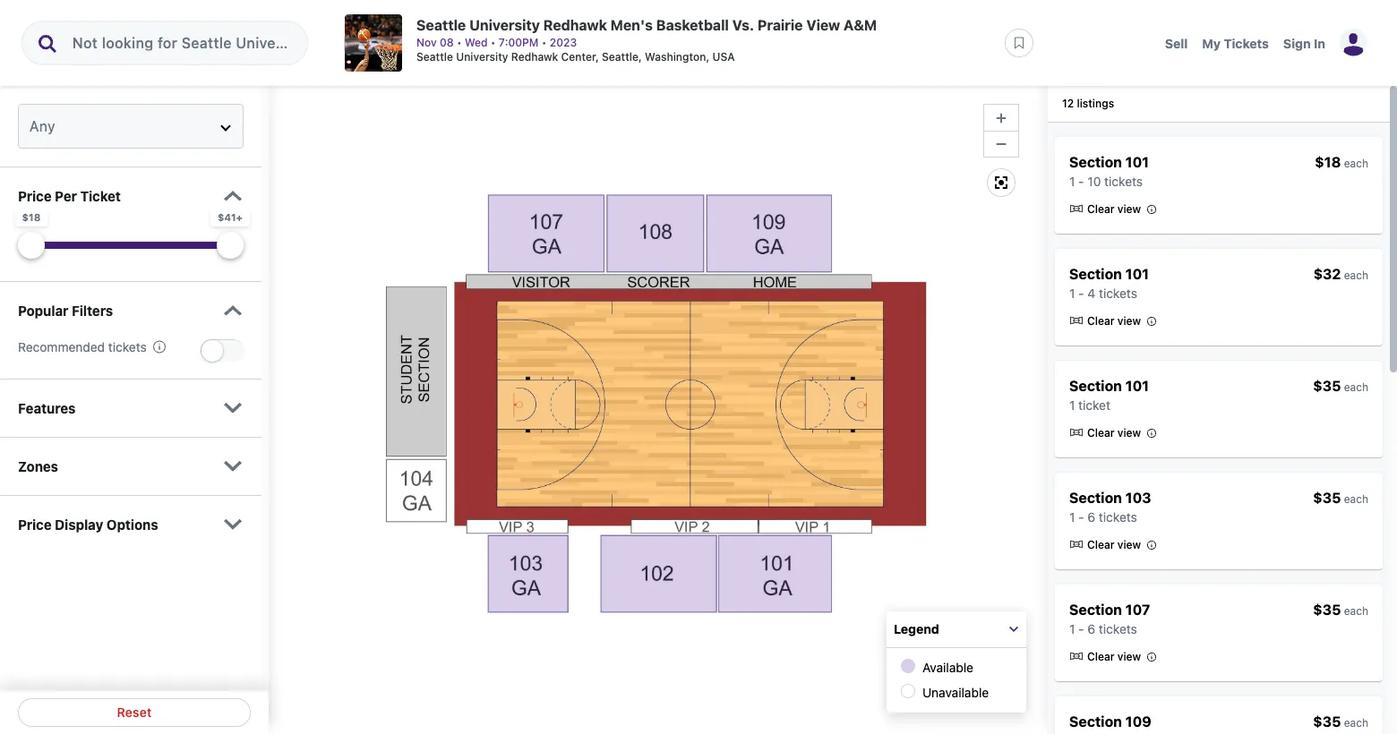 Task type: locate. For each thing, give the bounding box(es) containing it.
tickets
[[1104, 174, 1143, 189], [1099, 286, 1137, 301], [108, 339, 147, 355], [1099, 510, 1137, 525], [1099, 622, 1137, 637]]

3 - from the top
[[1078, 510, 1084, 525]]

seattle university redhawk men's basketball vs. prairie view a&m link
[[416, 14, 877, 36]]

university down wed
[[456, 50, 508, 64]]

4 view from the top
[[1118, 538, 1141, 552]]

101 inside section 101 1 - 4 tickets
[[1126, 266, 1149, 282]]

1 seattle from the top
[[416, 17, 466, 33]]

5 1 from the top
[[1069, 622, 1075, 637]]

tooltip image for section 101 1 ticket
[[1147, 428, 1158, 439]]

3 $35 each from the top
[[1313, 602, 1369, 618]]

3 clear from the top
[[1087, 426, 1115, 440]]

-
[[1078, 174, 1084, 189], [1078, 286, 1084, 301], [1078, 510, 1084, 525], [1078, 622, 1084, 637]]

per
[[55, 188, 77, 204]]

tickets down 107 in the bottom of the page
[[1099, 622, 1137, 637]]

2 - from the top
[[1078, 286, 1084, 301]]

sign in
[[1283, 36, 1326, 51]]

103
[[1126, 490, 1151, 506]]

seattle university redhawk center link
[[416, 50, 596, 64]]

2023
[[550, 36, 577, 49]]

107
[[1126, 602, 1150, 618]]

section up 10
[[1069, 154, 1122, 170]]

3 view from the top
[[1118, 426, 1141, 440]]

1 inside section 101 1 - 10 tickets
[[1069, 174, 1075, 189]]

2 6 from the top
[[1088, 622, 1095, 637]]

each for section 101 1 - 4 tickets
[[1344, 269, 1369, 282]]

section
[[1069, 154, 1122, 170], [1069, 266, 1122, 282], [1069, 378, 1122, 394], [1069, 490, 1122, 506], [1069, 602, 1122, 618], [1069, 714, 1122, 730]]

my tickets
[[1202, 36, 1269, 51]]

section inside section 107 1 - 6 tickets
[[1069, 602, 1122, 618]]

in
[[1314, 36, 1326, 51]]

sign in link
[[1283, 36, 1326, 51]]

recommended tickets
[[18, 339, 147, 355]]

section inside section 101 1 - 4 tickets
[[1069, 266, 1122, 282]]

5 clear from the top
[[1087, 650, 1115, 664]]

4 - from the top
[[1078, 622, 1084, 637]]

section 101 1 - 4 tickets
[[1069, 266, 1149, 301]]

1
[[1069, 174, 1075, 189], [1069, 286, 1075, 301], [1069, 398, 1075, 413], [1069, 510, 1075, 525], [1069, 622, 1075, 637]]

0 vertical spatial university
[[469, 17, 540, 33]]

3 $35 from the top
[[1313, 602, 1341, 618]]

1 vertical spatial 6
[[1088, 622, 1095, 637]]

section left 107 in the bottom of the page
[[1069, 602, 1122, 618]]

price for price per ticket
[[18, 188, 52, 204]]

section 103 1 - 6 tickets
[[1069, 490, 1151, 525]]

price left per
[[18, 188, 52, 204]]

3 1 from the top
[[1069, 398, 1075, 413]]

101 inside section 101 1 - 10 tickets
[[1126, 154, 1149, 170]]

2 section from the top
[[1069, 266, 1122, 282]]

2 clear from the top
[[1087, 315, 1115, 328]]

1 - from the top
[[1078, 174, 1084, 189]]

tickets inside section 107 1 - 6 tickets
[[1099, 622, 1137, 637]]

each for section 101 1 - 10 tickets
[[1344, 157, 1369, 170]]

view
[[806, 17, 840, 33]]

4 clear view from the top
[[1087, 538, 1141, 552]]

legend
[[894, 622, 939, 637]]

a&m
[[844, 17, 877, 33]]

$35 each
[[1313, 378, 1369, 394], [1313, 490, 1369, 506], [1313, 602, 1369, 618], [1313, 714, 1369, 730]]

3 101 from the top
[[1126, 378, 1149, 394]]

section for section 109
[[1069, 714, 1122, 730]]

$35
[[1313, 378, 1341, 394], [1313, 490, 1341, 506], [1313, 602, 1341, 618], [1313, 714, 1341, 730]]

2 price from the top
[[18, 517, 52, 533]]

0 vertical spatial price
[[18, 188, 52, 204]]

1 horizontal spatial $18
[[1315, 154, 1341, 170]]

3 each from the top
[[1344, 381, 1369, 394]]

6 each from the top
[[1344, 717, 1369, 730]]

tickets for section 107 1 - 6 tickets
[[1099, 622, 1137, 637]]

5 clear view from the top
[[1087, 650, 1141, 664]]

tooltip image
[[1147, 204, 1158, 215], [1147, 428, 1158, 439], [1147, 540, 1158, 551], [1147, 652, 1158, 663]]

2 vertical spatial 101
[[1126, 378, 1149, 394]]

ticket
[[80, 188, 121, 204]]

1 $35 from the top
[[1313, 378, 1341, 394]]

5 view from the top
[[1118, 650, 1141, 664]]

5 section from the top
[[1069, 602, 1122, 618]]

clear down section 107 1 - 6 tickets
[[1087, 650, 1115, 664]]

tooltip image for section 107 1 - 6 tickets
[[1147, 652, 1158, 663]]

clear view down ticket on the right bottom of page
[[1087, 426, 1141, 440]]

view left tooltip icon
[[1118, 315, 1141, 328]]

section left 103 at the right of page
[[1069, 490, 1122, 506]]

sign
[[1283, 36, 1311, 51]]

• left 2023
[[542, 36, 547, 49]]

each
[[1344, 157, 1369, 170], [1344, 269, 1369, 282], [1344, 381, 1369, 394], [1344, 493, 1369, 506], [1344, 605, 1369, 618], [1344, 717, 1369, 730]]

2 clear view from the top
[[1087, 315, 1141, 328]]

usa
[[712, 50, 735, 64]]

view down section 101 1 - 10 tickets
[[1118, 203, 1141, 216]]

4 clear from the top
[[1087, 538, 1115, 552]]

$35 each for 103
[[1313, 490, 1369, 506]]

101 for $32
[[1126, 266, 1149, 282]]

1 inside section 101 1 ticket
[[1069, 398, 1075, 413]]

clear view down section 103 1 - 6 tickets
[[1087, 538, 1141, 552]]

section up 4
[[1069, 266, 1122, 282]]

view
[[1118, 203, 1141, 216], [1118, 315, 1141, 328], [1118, 426, 1141, 440], [1118, 538, 1141, 552], [1118, 650, 1141, 664]]

each inside $32 each
[[1344, 269, 1369, 282]]

1 101 from the top
[[1126, 154, 1149, 170]]

1 vertical spatial $18
[[22, 211, 41, 223]]

section 107 1 - 6 tickets
[[1069, 602, 1150, 637]]

0 vertical spatial $18
[[1315, 154, 1341, 170]]

sell
[[1165, 36, 1188, 51]]

2 • from the left
[[491, 36, 496, 49]]

view down section 103 1 - 6 tickets
[[1118, 538, 1141, 552]]

1 vertical spatial university
[[456, 50, 508, 64]]

1 for section 101 1 ticket
[[1069, 398, 1075, 413]]

tickets down filters
[[108, 339, 147, 355]]

1 inside section 101 1 - 4 tickets
[[1069, 286, 1075, 301]]

tickets down 103 at the right of page
[[1099, 510, 1137, 525]]

1 6 from the top
[[1088, 510, 1095, 525]]

2 $35 from the top
[[1313, 490, 1341, 506]]

section inside section 101 1 - 10 tickets
[[1069, 154, 1122, 170]]

- for section 101 1 - 4 tickets
[[1078, 286, 1084, 301]]

washington,
[[645, 50, 710, 64]]

tickets inside section 101 1 - 10 tickets
[[1104, 174, 1143, 189]]

•
[[457, 36, 462, 49], [491, 36, 496, 49], [542, 36, 547, 49]]

clear view for section 101 1 ticket
[[1087, 426, 1141, 440]]

• right wed
[[491, 36, 496, 49]]

0 vertical spatial 101
[[1126, 154, 1149, 170]]

1 section from the top
[[1069, 154, 1122, 170]]

2 1 from the top
[[1069, 286, 1075, 301]]

101 inside section 101 1 ticket
[[1126, 378, 1149, 394]]

price
[[18, 188, 52, 204], [18, 517, 52, 533]]

listings
[[1077, 97, 1114, 110]]

- inside section 101 1 - 4 tickets
[[1078, 286, 1084, 301]]

6 inside section 103 1 - 6 tickets
[[1088, 510, 1095, 525]]

$41+
[[218, 211, 243, 223]]

seattle up 08
[[416, 17, 466, 33]]

6 section from the top
[[1069, 714, 1122, 730]]

2 tooltip image from the top
[[1147, 428, 1158, 439]]

view for section 103 1 - 6 tickets
[[1118, 538, 1141, 552]]

nov
[[416, 36, 437, 49]]

seattle down nov at the left of the page
[[416, 50, 453, 64]]

3 section from the top
[[1069, 378, 1122, 394]]

4 each from the top
[[1344, 493, 1369, 506]]

clear view down 4
[[1087, 315, 1141, 328]]

tooltip image down 103 at the right of page
[[1147, 540, 1158, 551]]

2 view from the top
[[1118, 315, 1141, 328]]

tooltip image down section 101 1 - 10 tickets
[[1147, 204, 1158, 215]]

1 clear from the top
[[1087, 203, 1115, 216]]

0 horizontal spatial $18
[[22, 211, 41, 223]]

6
[[1088, 510, 1095, 525], [1088, 622, 1095, 637]]

5 each from the top
[[1344, 605, 1369, 618]]

6 for 107
[[1088, 622, 1095, 637]]

clear
[[1087, 203, 1115, 216], [1087, 315, 1115, 328], [1087, 426, 1115, 440], [1087, 538, 1115, 552], [1087, 650, 1115, 664]]

2 101 from the top
[[1126, 266, 1149, 282]]

1 for section 101 1 - 10 tickets
[[1069, 174, 1075, 189]]

section 109
[[1069, 714, 1152, 730]]

1 $35 each from the top
[[1313, 378, 1369, 394]]

each for section 103 1 - 6 tickets
[[1344, 493, 1369, 506]]

$18 for $18
[[22, 211, 41, 223]]

1 price from the top
[[18, 188, 52, 204]]

section up ticket on the right bottom of page
[[1069, 378, 1122, 394]]

- inside section 107 1 - 6 tickets
[[1078, 622, 1084, 637]]

tickets right 10
[[1104, 174, 1143, 189]]

view down section 107 1 - 6 tickets
[[1118, 650, 1141, 664]]

1 1 from the top
[[1069, 174, 1075, 189]]

0 vertical spatial 6
[[1088, 510, 1095, 525]]

view for section 101 1 - 4 tickets
[[1118, 315, 1141, 328]]

tooltip image down section 101 1 ticket
[[1147, 428, 1158, 439]]

2 each from the top
[[1344, 269, 1369, 282]]

recommended
[[18, 339, 105, 355]]

4 section from the top
[[1069, 490, 1122, 506]]

2 seattle from the top
[[416, 50, 453, 64]]

section inside section 103 1 - 6 tickets
[[1069, 490, 1122, 506]]

1 vertical spatial seattle
[[416, 50, 453, 64]]

tooltip image down 107 in the bottom of the page
[[1147, 652, 1158, 663]]

6 inside section 107 1 - 6 tickets
[[1088, 622, 1095, 637]]

tooltip image for section 101 1 - 10 tickets
[[1147, 204, 1158, 215]]

4 tooltip image from the top
[[1147, 652, 1158, 663]]

tickets inside section 103 1 - 6 tickets
[[1099, 510, 1137, 525]]

1 view from the top
[[1118, 203, 1141, 216]]

1 inside section 107 1 - 6 tickets
[[1069, 622, 1075, 637]]

3 clear view from the top
[[1087, 426, 1141, 440]]

0 horizontal spatial •
[[457, 36, 462, 49]]

each inside $18 each
[[1344, 157, 1369, 170]]

price left display
[[18, 517, 52, 533]]

clear down 4
[[1087, 315, 1115, 328]]

price per ticket
[[18, 188, 121, 204]]

- inside section 103 1 - 6 tickets
[[1078, 510, 1084, 525]]

clear down 10
[[1087, 203, 1115, 216]]

clear view down 10
[[1087, 203, 1141, 216]]

clear for section 103 1 - 6 tickets
[[1087, 538, 1115, 552]]

4 1 from the top
[[1069, 510, 1075, 525]]

section for section 101 1 ticket
[[1069, 378, 1122, 394]]

• right 08
[[457, 36, 462, 49]]

1 vertical spatial price
[[18, 517, 52, 533]]

clear view down section 107 1 - 6 tickets
[[1087, 650, 1141, 664]]

clear down section 103 1 - 6 tickets
[[1087, 538, 1115, 552]]

0 vertical spatial seattle
[[416, 17, 466, 33]]

- inside section 101 1 - 10 tickets
[[1078, 174, 1084, 189]]

1 each from the top
[[1344, 157, 1369, 170]]

3 • from the left
[[542, 36, 547, 49]]

redhawk down 7:00pm
[[511, 50, 558, 64]]

clear for section 101 1 - 10 tickets
[[1087, 203, 1115, 216]]

section inside section 101 1 ticket
[[1069, 378, 1122, 394]]

$18
[[1315, 154, 1341, 170], [22, 211, 41, 223]]

display
[[55, 517, 103, 533]]

section for section 101 1 - 10 tickets
[[1069, 154, 1122, 170]]

university up 7:00pm
[[469, 17, 540, 33]]

Not looking for Seattle University Redhawk? search field
[[58, 21, 305, 64]]

12 listings
[[1062, 97, 1114, 110]]

seattle university redhawk men's basketball vs. prairie view a&m nov 08 • wed • 7:00pm • 2023 seattle university redhawk center , seattle, washington, usa
[[416, 17, 877, 64]]

view down section 101 1 ticket
[[1118, 426, 1141, 440]]

redhawk up 2023
[[543, 17, 607, 33]]

tickets inside section 101 1 - 4 tickets
[[1099, 286, 1137, 301]]

2 $35 each from the top
[[1313, 490, 1369, 506]]

university
[[469, 17, 540, 33], [456, 50, 508, 64]]

1 clear view from the top
[[1087, 203, 1141, 216]]

each for section 107 1 - 6 tickets
[[1344, 605, 1369, 618]]

tickets right 4
[[1099, 286, 1137, 301]]

1 inside section 103 1 - 6 tickets
[[1069, 510, 1075, 525]]

seattle,
[[602, 50, 642, 64]]

available
[[923, 660, 974, 675]]

redhawk
[[543, 17, 607, 33], [511, 50, 558, 64]]

clear view
[[1087, 203, 1141, 216], [1087, 315, 1141, 328], [1087, 426, 1141, 440], [1087, 538, 1141, 552], [1087, 650, 1141, 664]]

101 for $35
[[1126, 378, 1149, 394]]

1 for section 101 1 - 4 tickets
[[1069, 286, 1075, 301]]

- for section 101 1 - 10 tickets
[[1078, 174, 1084, 189]]

6 for 103
[[1088, 510, 1095, 525]]

3 tooltip image from the top
[[1147, 540, 1158, 551]]

2 horizontal spatial •
[[542, 36, 547, 49]]

clear down ticket on the right bottom of page
[[1087, 426, 1115, 440]]

1 horizontal spatial •
[[491, 36, 496, 49]]

1 vertical spatial 101
[[1126, 266, 1149, 282]]

section left the 109
[[1069, 714, 1122, 730]]

1 tooltip image from the top
[[1147, 204, 1158, 215]]

101
[[1126, 154, 1149, 170], [1126, 266, 1149, 282], [1126, 378, 1149, 394]]

seattle university redhawk tickets image
[[345, 14, 402, 72]]

seattle
[[416, 17, 466, 33], [416, 50, 453, 64]]



Task type: describe. For each thing, give the bounding box(es) containing it.
popular
[[18, 303, 68, 319]]

view for section 107 1 - 6 tickets
[[1118, 650, 1141, 664]]

section for section 101 1 - 4 tickets
[[1069, 266, 1122, 282]]

1 for section 107 1 - 6 tickets
[[1069, 622, 1075, 637]]

each for section 101 1 ticket
[[1344, 381, 1369, 394]]

tickets for section 101 1 - 10 tickets
[[1104, 174, 1143, 189]]

sell link
[[1165, 36, 1188, 51]]

1 • from the left
[[457, 36, 462, 49]]

1 vertical spatial redhawk
[[511, 50, 558, 64]]

unavailable
[[923, 685, 989, 700]]

price display options
[[18, 517, 158, 533]]

- for section 107 1 - 6 tickets
[[1078, 622, 1084, 637]]

basketball
[[656, 17, 729, 33]]

tooltip image
[[1147, 316, 1158, 327]]

clear for section 101 1 ticket
[[1087, 426, 1115, 440]]

109
[[1126, 714, 1152, 730]]

reset button
[[18, 699, 251, 727]]

section 101 1 - 10 tickets
[[1069, 154, 1149, 189]]

$32
[[1314, 266, 1341, 282]]

1 for section 103 1 - 6 tickets
[[1069, 510, 1075, 525]]

10
[[1088, 174, 1101, 189]]

12
[[1062, 97, 1074, 110]]

$18 for $18 each
[[1315, 154, 1341, 170]]

prairie
[[758, 17, 803, 33]]

tickets for section 103 1 - 6 tickets
[[1099, 510, 1137, 525]]

4
[[1088, 286, 1096, 301]]

clear for section 101 1 - 4 tickets
[[1087, 315, 1115, 328]]

features
[[18, 400, 76, 416]]

0 vertical spatial redhawk
[[543, 17, 607, 33]]

4 $35 each from the top
[[1313, 714, 1369, 730]]

center
[[561, 50, 596, 64]]

reset
[[117, 705, 152, 720]]

$35 for 103
[[1313, 490, 1341, 506]]

my tickets link
[[1202, 36, 1269, 51]]

ticket
[[1078, 398, 1111, 413]]

wed
[[465, 36, 488, 49]]

view for section 101 1 - 10 tickets
[[1118, 203, 1141, 216]]

08
[[440, 36, 454, 49]]

tickets for section 101 1 - 4 tickets
[[1099, 286, 1137, 301]]

price for price display options
[[18, 517, 52, 533]]

clear view for section 107 1 - 6 tickets
[[1087, 650, 1141, 664]]

101 for $18
[[1126, 154, 1149, 170]]

clear view for section 103 1 - 6 tickets
[[1087, 538, 1141, 552]]

zones
[[18, 459, 58, 475]]

filters
[[72, 303, 113, 319]]

$35 each for 101
[[1313, 378, 1369, 394]]

tickets
[[1224, 36, 1269, 51]]

men's
[[611, 17, 653, 33]]

tooltip image for section 103 1 - 6 tickets
[[1147, 540, 1158, 551]]

my
[[1202, 36, 1221, 51]]

$35 for 107
[[1313, 602, 1341, 618]]

,
[[596, 50, 599, 64]]

section for section 103 1 - 6 tickets
[[1069, 490, 1122, 506]]

$18 each
[[1315, 154, 1369, 170]]

clear for section 107 1 - 6 tickets
[[1087, 650, 1115, 664]]

view for section 101 1 ticket
[[1118, 426, 1141, 440]]

$35 for 101
[[1313, 378, 1341, 394]]

$35 each for 107
[[1313, 602, 1369, 618]]

vs.
[[732, 17, 754, 33]]

section 101 1 ticket
[[1069, 378, 1149, 413]]

section for section 107 1 - 6 tickets
[[1069, 602, 1122, 618]]

- for section 103 1 - 6 tickets
[[1078, 510, 1084, 525]]

7:00pm
[[499, 36, 539, 49]]

4 $35 from the top
[[1313, 714, 1341, 730]]

options
[[107, 517, 158, 533]]

clear view for section 101 1 - 4 tickets
[[1087, 315, 1141, 328]]

clear view for section 101 1 - 10 tickets
[[1087, 203, 1141, 216]]

popular filters
[[18, 303, 113, 319]]

legend button
[[887, 612, 1026, 648]]

$32 each
[[1314, 266, 1369, 282]]



Task type: vqa. For each thing, say whether or not it's contained in the screenshot.


